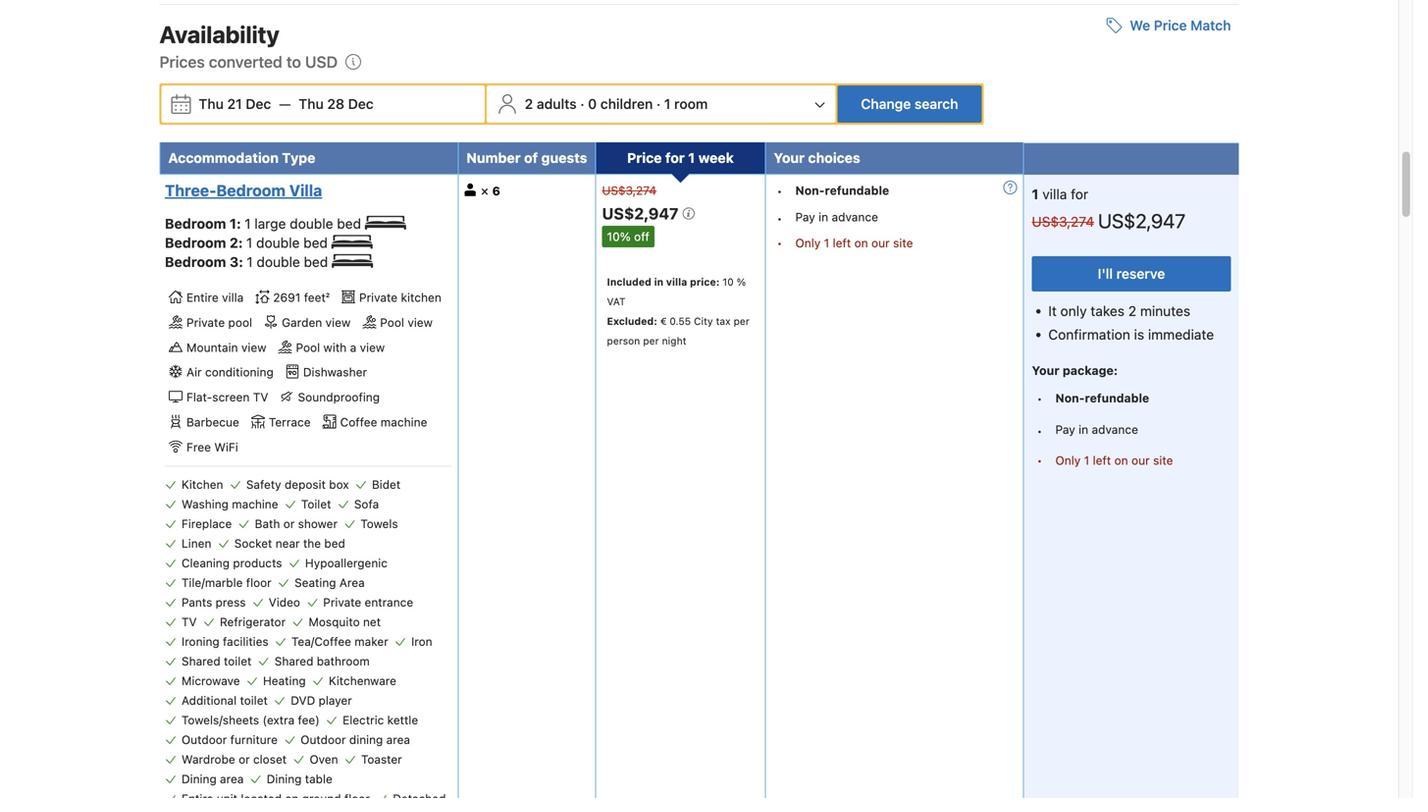 Task type: locate. For each thing, give the bounding box(es) containing it.
shared down ironing
[[182, 654, 221, 668]]

10
[[723, 276, 734, 288]]

refundable down choices
[[825, 184, 890, 197]]

1 horizontal spatial dec
[[348, 96, 374, 112]]

2 left adults
[[525, 96, 533, 112]]

0 horizontal spatial us$3,274
[[602, 184, 657, 197]]

non-refundable down "package:"
[[1056, 392, 1150, 405]]

we
[[1130, 17, 1151, 33]]

1 outdoor from the left
[[182, 733, 227, 747]]

left down choices
[[833, 236, 852, 250]]

0 horizontal spatial dec
[[246, 96, 271, 112]]

price right we
[[1155, 17, 1188, 33]]

kitchen
[[182, 477, 223, 491]]

1 horizontal spatial your
[[1033, 364, 1060, 378]]

machine
[[381, 415, 428, 429], [232, 497, 278, 511]]

free
[[187, 440, 211, 454]]

0 vertical spatial toilet
[[224, 654, 252, 668]]

1 double bed down 1 large double bed
[[246, 235, 332, 251]]

1 vertical spatial 1 double bed
[[247, 254, 332, 270]]

outdoor up wardrobe
[[182, 733, 227, 747]]

us$2,947 up i'll reserve
[[1099, 209, 1186, 232]]

2 1 double bed from the top
[[247, 254, 332, 270]]

price inside dropdown button
[[1155, 17, 1188, 33]]

non- down your package:
[[1056, 392, 1086, 405]]

0 vertical spatial villa
[[1043, 186, 1068, 202]]

1 horizontal spatial outdoor
[[301, 733, 346, 747]]

outdoor up the oven
[[301, 733, 346, 747]]

pay down your package:
[[1056, 423, 1076, 437]]

0 horizontal spatial machine
[[232, 497, 278, 511]]

2 up is
[[1129, 303, 1137, 319]]

1 vertical spatial area
[[220, 772, 244, 786]]

pay in advance down "package:"
[[1056, 423, 1139, 437]]

1 shared from the left
[[182, 654, 221, 668]]

double down three-bedroom villa link
[[290, 215, 333, 232]]

view down kitchen
[[408, 316, 433, 329]]

dining table
[[267, 772, 333, 786]]

pay down your choices
[[796, 210, 816, 224]]

1 · from the left
[[581, 96, 585, 112]]

view for garden view
[[326, 316, 351, 329]]

1 horizontal spatial us$3,274
[[1033, 214, 1095, 230]]

1 double bed up 2691
[[247, 254, 332, 270]]

1 horizontal spatial refundable
[[1086, 392, 1150, 405]]

us$3,274 up 10% off
[[602, 184, 657, 197]]

week
[[699, 150, 734, 166]]

1 horizontal spatial pay
[[1056, 423, 1076, 437]]

advance down "package:"
[[1092, 423, 1139, 437]]

0 horizontal spatial or
[[239, 752, 250, 766]]

tv
[[253, 390, 269, 404], [182, 615, 197, 629]]

1 double bed for bedroom 2:
[[246, 235, 332, 251]]

on down "package:"
[[1115, 454, 1129, 467]]

us$3,274 down 1 villa for
[[1033, 214, 1095, 230]]

1 vertical spatial site
[[1154, 454, 1174, 467]]

0 horizontal spatial left
[[833, 236, 852, 250]]

toilet
[[224, 654, 252, 668], [240, 694, 268, 707]]

2 horizontal spatial villa
[[1043, 186, 1068, 202]]

1 large double bed
[[245, 215, 365, 232]]

1 horizontal spatial for
[[1071, 186, 1089, 202]]

confirmation
[[1049, 326, 1131, 343]]

double for bedroom 2:
[[256, 235, 300, 251]]

tile/marble floor
[[182, 576, 272, 589]]

electric kettle
[[343, 713, 418, 727]]

villa for entire villa
[[222, 291, 244, 304]]

thu 21 dec — thu 28 dec
[[199, 96, 374, 112]]

refundable down "package:"
[[1086, 392, 1150, 405]]

us$2,947
[[602, 204, 683, 223], [1099, 209, 1186, 232]]

2 dining from the left
[[267, 772, 302, 786]]

towels/sheets (extra fee)
[[182, 713, 320, 727]]

dining
[[182, 772, 217, 786], [267, 772, 302, 786]]

•
[[777, 184, 783, 198], [777, 211, 783, 225], [777, 236, 783, 250], [1038, 392, 1043, 406], [1038, 424, 1043, 438], [1038, 454, 1043, 467]]

pool with a view
[[296, 341, 385, 354]]

view up pool with a view on the left of page
[[326, 316, 351, 329]]

1 horizontal spatial ·
[[657, 96, 661, 112]]

shared for shared bathroom
[[275, 654, 314, 668]]

your choices
[[774, 150, 861, 166]]

dec right '21'
[[246, 96, 271, 112]]

tile/marble
[[182, 576, 243, 589]]

toilet down facilities
[[224, 654, 252, 668]]

1 vertical spatial our
[[1132, 454, 1151, 467]]

0 horizontal spatial on
[[855, 236, 869, 250]]

1 horizontal spatial non-
[[1056, 392, 1086, 405]]

0 vertical spatial 1 double bed
[[246, 235, 332, 251]]

toaster
[[361, 752, 402, 766]]

us$2,947 up off
[[602, 204, 683, 223]]

price down 2 adults · 0 children · 1 room 'dropdown button'
[[628, 150, 662, 166]]

2 · from the left
[[657, 96, 661, 112]]

city
[[694, 315, 713, 327]]

socket near the bed
[[234, 536, 346, 550]]

flat-
[[187, 390, 212, 404]]

2 horizontal spatial in
[[1079, 423, 1089, 437]]

or up socket near the bed
[[283, 517, 295, 531]]

non-refundable down choices
[[796, 184, 890, 197]]

socket
[[234, 536, 272, 550]]

0 vertical spatial tv
[[253, 390, 269, 404]]

· left the 0
[[581, 96, 585, 112]]

dining down 'closet'
[[267, 772, 302, 786]]

per left night
[[643, 335, 659, 347]]

area
[[387, 733, 410, 747], [220, 772, 244, 786]]

floor
[[246, 576, 272, 589]]

1 vertical spatial or
[[239, 752, 250, 766]]

1 horizontal spatial price
[[1155, 17, 1188, 33]]

linen
[[182, 536, 212, 550]]

0 vertical spatial in
[[819, 210, 829, 224]]

your
[[774, 150, 805, 166], [1033, 364, 1060, 378]]

villa right the more details on meals and payment options icon
[[1043, 186, 1068, 202]]

wardrobe
[[182, 752, 235, 766]]

us$3,274
[[602, 184, 657, 197], [1033, 214, 1095, 230]]

your left choices
[[774, 150, 805, 166]]

2 outdoor from the left
[[301, 733, 346, 747]]

1 1 double bed from the top
[[246, 235, 332, 251]]

only down your choices
[[796, 236, 821, 250]]

machine for coffee machine
[[381, 415, 428, 429]]

washing
[[182, 497, 229, 511]]

1 horizontal spatial machine
[[381, 415, 428, 429]]

1 vertical spatial toilet
[[240, 694, 268, 707]]

0 horizontal spatial shared
[[182, 654, 221, 668]]

2 thu from the left
[[299, 96, 324, 112]]

1 double bed for bedroom 3:
[[247, 254, 332, 270]]

dishwasher
[[303, 365, 367, 379]]

1 vertical spatial your
[[1033, 364, 1060, 378]]

more details on meals and payment options image
[[1004, 181, 1018, 194]]

1 horizontal spatial shared
[[275, 654, 314, 668]]

0 vertical spatial area
[[387, 733, 410, 747]]

double for bedroom 3:
[[257, 254, 300, 270]]

we price match
[[1130, 17, 1232, 33]]

toilet up the towels/sheets (extra fee) on the left bottom of page
[[240, 694, 268, 707]]

tea/coffee
[[292, 635, 351, 648]]

in down your choices
[[819, 210, 829, 224]]

three-bedroom villa link
[[165, 181, 447, 200]]

non- down your choices
[[796, 184, 825, 197]]

for up us$3,274 us$2,947
[[1071, 186, 1089, 202]]

choices
[[809, 150, 861, 166]]

tv right screen
[[253, 390, 269, 404]]

0 horizontal spatial pay in advance
[[796, 210, 879, 224]]

area
[[340, 576, 365, 589]]

1 vertical spatial pay
[[1056, 423, 1076, 437]]

ironing
[[182, 635, 220, 648]]

with
[[324, 341, 347, 354]]

1 horizontal spatial 2
[[1129, 303, 1137, 319]]

view right the a
[[360, 341, 385, 354]]

2 shared from the left
[[275, 654, 314, 668]]

in down "package:"
[[1079, 423, 1089, 437]]

1 vertical spatial on
[[1115, 454, 1129, 467]]

1 dining from the left
[[182, 772, 217, 786]]

bed down 1 large double bed
[[304, 235, 328, 251]]

1 vertical spatial advance
[[1092, 423, 1139, 437]]

1 horizontal spatial only 1 left on our site
[[1056, 454, 1174, 467]]

only 1 left on our site down choices
[[796, 236, 914, 250]]

0 horizontal spatial your
[[774, 150, 805, 166]]

machine right coffee
[[381, 415, 428, 429]]

0 vertical spatial per
[[734, 315, 750, 327]]

0 horizontal spatial tv
[[182, 615, 197, 629]]

area down wardrobe or closet
[[220, 772, 244, 786]]

your left "package:"
[[1033, 364, 1060, 378]]

villa up pool
[[222, 291, 244, 304]]

our
[[872, 236, 890, 250], [1132, 454, 1151, 467]]

0 vertical spatial machine
[[381, 415, 428, 429]]

only 1 left on our site down "package:"
[[1056, 454, 1174, 467]]

2691 feet²
[[273, 291, 330, 304]]

1 horizontal spatial in
[[819, 210, 829, 224]]

0 horizontal spatial non-refundable
[[796, 184, 890, 197]]

1 vertical spatial for
[[1071, 186, 1089, 202]]

per right tax
[[734, 315, 750, 327]]

the
[[303, 536, 321, 550]]

washing machine
[[182, 497, 278, 511]]

10% off. you're getting a reduced rate because booking.com is paying part of the price.. element
[[602, 226, 655, 247]]

only down your package:
[[1056, 454, 1081, 467]]

non-refundable
[[796, 184, 890, 197], [1056, 392, 1150, 405]]

toilet for shared toilet
[[224, 654, 252, 668]]

private up the pool view
[[359, 291, 398, 304]]

usd
[[305, 52, 338, 71]]

pool down garden
[[296, 341, 320, 354]]

bed up feet²
[[304, 254, 328, 270]]

dvd player
[[291, 694, 352, 707]]

iron
[[412, 635, 433, 648]]

outdoor for outdoor furniture
[[182, 733, 227, 747]]

0 horizontal spatial outdoor
[[182, 733, 227, 747]]

match
[[1191, 17, 1232, 33]]

private up mosquito net
[[323, 595, 362, 609]]

double down large
[[256, 235, 300, 251]]

for left week
[[666, 150, 685, 166]]

left down "package:"
[[1094, 454, 1112, 467]]

advance
[[832, 210, 879, 224], [1092, 423, 1139, 437]]

entire villa
[[187, 291, 244, 304]]

%
[[737, 276, 747, 288]]

private down entire
[[187, 316, 225, 329]]

1 vertical spatial per
[[643, 335, 659, 347]]

0 horizontal spatial only 1 left on our site
[[796, 236, 914, 250]]

or down furniture
[[239, 752, 250, 766]]

0 horizontal spatial our
[[872, 236, 890, 250]]

10% off
[[607, 230, 650, 243]]

us$3,274 inside us$3,274 us$2,947
[[1033, 214, 1095, 230]]

0 horizontal spatial ·
[[581, 96, 585, 112]]

1 vertical spatial left
[[1094, 454, 1112, 467]]

dining down wardrobe
[[182, 772, 217, 786]]

2 vertical spatial double
[[257, 254, 300, 270]]

2 inside it only takes 2 minutes confirmation is immediate
[[1129, 303, 1137, 319]]

0 horizontal spatial dining
[[182, 772, 217, 786]]

0 horizontal spatial only
[[796, 236, 821, 250]]

0 vertical spatial advance
[[832, 210, 879, 224]]

0 vertical spatial for
[[666, 150, 685, 166]]

1 horizontal spatial left
[[1094, 454, 1112, 467]]

0 vertical spatial price
[[1155, 17, 1188, 33]]

2 vertical spatial villa
[[222, 291, 244, 304]]

1 horizontal spatial pay in advance
[[1056, 423, 1139, 437]]

shared
[[182, 654, 221, 668], [275, 654, 314, 668]]

view for mountain view
[[241, 341, 267, 354]]

box
[[329, 477, 349, 491]]

dec right "28"
[[348, 96, 374, 112]]

1 vertical spatial private
[[187, 316, 225, 329]]

0 horizontal spatial 2
[[525, 96, 533, 112]]

0 horizontal spatial non-
[[796, 184, 825, 197]]

0 horizontal spatial thu
[[199, 96, 224, 112]]

1 vertical spatial in
[[655, 276, 664, 288]]

bedroom 2:
[[165, 235, 246, 251]]

oven
[[310, 752, 338, 766]]

pay in advance down choices
[[796, 210, 879, 224]]

of
[[524, 150, 538, 166]]

1 horizontal spatial villa
[[667, 276, 688, 288]]

bed down three-bedroom villa link
[[337, 215, 361, 232]]

1 vertical spatial only
[[1056, 454, 1081, 467]]

1 horizontal spatial per
[[734, 315, 750, 327]]

shared up heating
[[275, 654, 314, 668]]

0 vertical spatial your
[[774, 150, 805, 166]]

us$3,274 for us$3,274 us$2,947
[[1033, 214, 1095, 230]]

1 vertical spatial us$3,274
[[1033, 214, 1095, 230]]

view down pool
[[241, 341, 267, 354]]

dvd
[[291, 694, 315, 707]]

garden
[[282, 316, 322, 329]]

on down choices
[[855, 236, 869, 250]]

accommodation
[[168, 150, 279, 166]]

· right the children
[[657, 96, 661, 112]]

thu left '21'
[[199, 96, 224, 112]]

private entrance
[[323, 595, 414, 609]]

additional toilet
[[182, 694, 268, 707]]

machine down safety
[[232, 497, 278, 511]]

advance down choices
[[832, 210, 879, 224]]

double up 2691
[[257, 254, 300, 270]]

2 vertical spatial in
[[1079, 423, 1089, 437]]

tv down pants
[[182, 615, 197, 629]]

area down kettle
[[387, 733, 410, 747]]

0 horizontal spatial pay
[[796, 210, 816, 224]]

0 vertical spatial non-refundable
[[796, 184, 890, 197]]

in right included at the left of the page
[[655, 276, 664, 288]]

villa left price:
[[667, 276, 688, 288]]

mosquito net
[[309, 615, 381, 629]]

pool down private kitchen
[[380, 316, 405, 329]]

1 vertical spatial pay in advance
[[1056, 423, 1139, 437]]

safety deposit box
[[246, 477, 349, 491]]

pool for pool with a view
[[296, 341, 320, 354]]

additional
[[182, 694, 237, 707]]

0 vertical spatial pool
[[380, 316, 405, 329]]

your for your choices
[[774, 150, 805, 166]]

1 horizontal spatial non-refundable
[[1056, 392, 1150, 405]]

search
[[915, 96, 959, 112]]

pool for pool view
[[380, 316, 405, 329]]

0 vertical spatial left
[[833, 236, 852, 250]]

thu left "28"
[[299, 96, 324, 112]]

0 horizontal spatial per
[[643, 335, 659, 347]]

toilet
[[301, 497, 331, 511]]

pool
[[228, 316, 252, 329]]

only
[[796, 236, 821, 250], [1056, 454, 1081, 467]]

guests
[[542, 150, 588, 166]]



Task type: vqa. For each thing, say whether or not it's contained in the screenshot.
PANTS PRESS
yes



Task type: describe. For each thing, give the bounding box(es) containing it.
dining for dining area
[[182, 772, 217, 786]]

ironing facilities
[[182, 635, 269, 648]]

feet²
[[304, 291, 330, 304]]

1 inside 2 adults · 0 children · 1 room 'dropdown button'
[[665, 96, 671, 112]]

net
[[363, 615, 381, 629]]

0 vertical spatial on
[[855, 236, 869, 250]]

us$3,274 us$2,947
[[1033, 209, 1186, 232]]

0 vertical spatial only
[[796, 236, 821, 250]]

wardrobe or closet
[[182, 752, 287, 766]]

refrigerator
[[220, 615, 286, 629]]

conditioning
[[205, 365, 274, 379]]

products
[[233, 556, 282, 570]]

us$3,274 for us$3,274
[[602, 184, 657, 197]]

heating
[[263, 674, 306, 688]]

kitchen
[[401, 291, 442, 304]]

only
[[1061, 303, 1088, 319]]

1 vertical spatial refundable
[[1086, 392, 1150, 405]]

1 horizontal spatial area
[[387, 733, 410, 747]]

(extra
[[263, 713, 295, 727]]

wifi
[[214, 440, 238, 454]]

pants press
[[182, 595, 246, 609]]

1 vertical spatial villa
[[667, 276, 688, 288]]

shared for shared toilet
[[182, 654, 221, 668]]

0 vertical spatial our
[[872, 236, 890, 250]]

6
[[493, 184, 501, 198]]

immediate
[[1149, 326, 1215, 343]]

1 horizontal spatial site
[[1154, 454, 1174, 467]]

air conditioning
[[187, 365, 274, 379]]

1 vertical spatial price
[[628, 150, 662, 166]]

bedroom 1:
[[165, 215, 245, 232]]

cleaning products
[[182, 556, 282, 570]]

entire
[[187, 291, 219, 304]]

your for your package:
[[1033, 364, 1060, 378]]

toilet for additional toilet
[[240, 694, 268, 707]]

bedroom
[[217, 181, 286, 200]]

screen
[[212, 390, 250, 404]]

0 horizontal spatial us$2,947
[[602, 204, 683, 223]]

your package:
[[1033, 364, 1119, 378]]

price for 1 week
[[628, 150, 734, 166]]

dining
[[349, 733, 383, 747]]

1 vertical spatial non-
[[1056, 392, 1086, 405]]

2 inside 'dropdown button'
[[525, 96, 533, 112]]

number of guests
[[467, 150, 588, 166]]

night
[[662, 335, 687, 347]]

takes
[[1091, 303, 1125, 319]]

coffee
[[340, 415, 377, 429]]

€ 0.55 city tax per person per night
[[607, 315, 750, 347]]

kettle
[[388, 713, 418, 727]]

1 vertical spatial tv
[[182, 615, 197, 629]]

machine for washing machine
[[232, 497, 278, 511]]

it only takes 2 minutes confirmation is immediate
[[1049, 303, 1215, 343]]

or for wardrobe
[[239, 752, 250, 766]]

off
[[634, 230, 650, 243]]

1 horizontal spatial us$2,947
[[1099, 209, 1186, 232]]

10%
[[607, 230, 631, 243]]

children
[[601, 96, 653, 112]]

1 vertical spatial only 1 left on our site
[[1056, 454, 1174, 467]]

near
[[276, 536, 300, 550]]

dining for dining table
[[267, 772, 302, 786]]

0 horizontal spatial in
[[655, 276, 664, 288]]

—
[[279, 96, 291, 112]]

soundproofing
[[298, 390, 380, 404]]

furniture
[[230, 733, 278, 747]]

0 vertical spatial only 1 left on our site
[[796, 236, 914, 250]]

it
[[1049, 303, 1057, 319]]

0 horizontal spatial area
[[220, 772, 244, 786]]

dining area
[[182, 772, 244, 786]]

kitchenware
[[329, 674, 397, 688]]

facilities
[[223, 635, 269, 648]]

barbecue
[[187, 415, 239, 429]]

occupancy image
[[465, 184, 478, 196]]

type
[[282, 150, 316, 166]]

2 adults · 0 children · 1 room
[[525, 96, 708, 112]]

seating
[[295, 576, 336, 589]]

video
[[269, 595, 300, 609]]

villa for 1 villa for
[[1043, 186, 1068, 202]]

private kitchen
[[359, 291, 442, 304]]

safety
[[246, 477, 281, 491]]

1 dec from the left
[[246, 96, 271, 112]]

0 vertical spatial pay
[[796, 210, 816, 224]]

1 villa for
[[1033, 186, 1089, 202]]

sofa
[[354, 497, 379, 511]]

outdoor furniture
[[182, 733, 278, 747]]

1 horizontal spatial tv
[[253, 390, 269, 404]]

1 horizontal spatial on
[[1115, 454, 1129, 467]]

i'll reserve button
[[1033, 256, 1232, 292]]

private pool
[[187, 316, 252, 329]]

bathroom
[[317, 654, 370, 668]]

maker
[[355, 635, 389, 648]]

private for private pool
[[187, 316, 225, 329]]

change
[[862, 96, 911, 112]]

0 vertical spatial site
[[894, 236, 914, 250]]

pool view
[[380, 316, 433, 329]]

fireplace
[[182, 517, 232, 531]]

microwave
[[182, 674, 240, 688]]

view for pool view
[[408, 316, 433, 329]]

0 horizontal spatial refundable
[[825, 184, 890, 197]]

bidet
[[372, 477, 401, 491]]

private for private kitchen
[[359, 291, 398, 304]]

0 horizontal spatial for
[[666, 150, 685, 166]]

0 vertical spatial non-
[[796, 184, 825, 197]]

we price match button
[[1099, 8, 1240, 43]]

or for bath
[[283, 517, 295, 531]]

0.55
[[670, 315, 691, 327]]

0 vertical spatial pay in advance
[[796, 210, 879, 224]]

to
[[287, 52, 301, 71]]

availability
[[160, 21, 280, 48]]

coffee machine
[[340, 415, 428, 429]]

1 horizontal spatial our
[[1132, 454, 1151, 467]]

price:
[[690, 276, 720, 288]]

1 horizontal spatial advance
[[1092, 423, 1139, 437]]

1 thu from the left
[[199, 96, 224, 112]]

change search button
[[838, 85, 982, 123]]

1 vertical spatial non-refundable
[[1056, 392, 1150, 405]]

thu 28 dec button
[[291, 86, 382, 122]]

a
[[350, 341, 357, 354]]

outdoor for outdoor dining area
[[301, 733, 346, 747]]

large
[[255, 215, 286, 232]]

converted
[[209, 52, 283, 71]]

tax
[[716, 315, 731, 327]]

0 vertical spatial double
[[290, 215, 333, 232]]

private for private entrance
[[323, 595, 362, 609]]

2 dec from the left
[[348, 96, 374, 112]]

1 horizontal spatial only
[[1056, 454, 1081, 467]]

bed right the
[[324, 536, 346, 550]]



